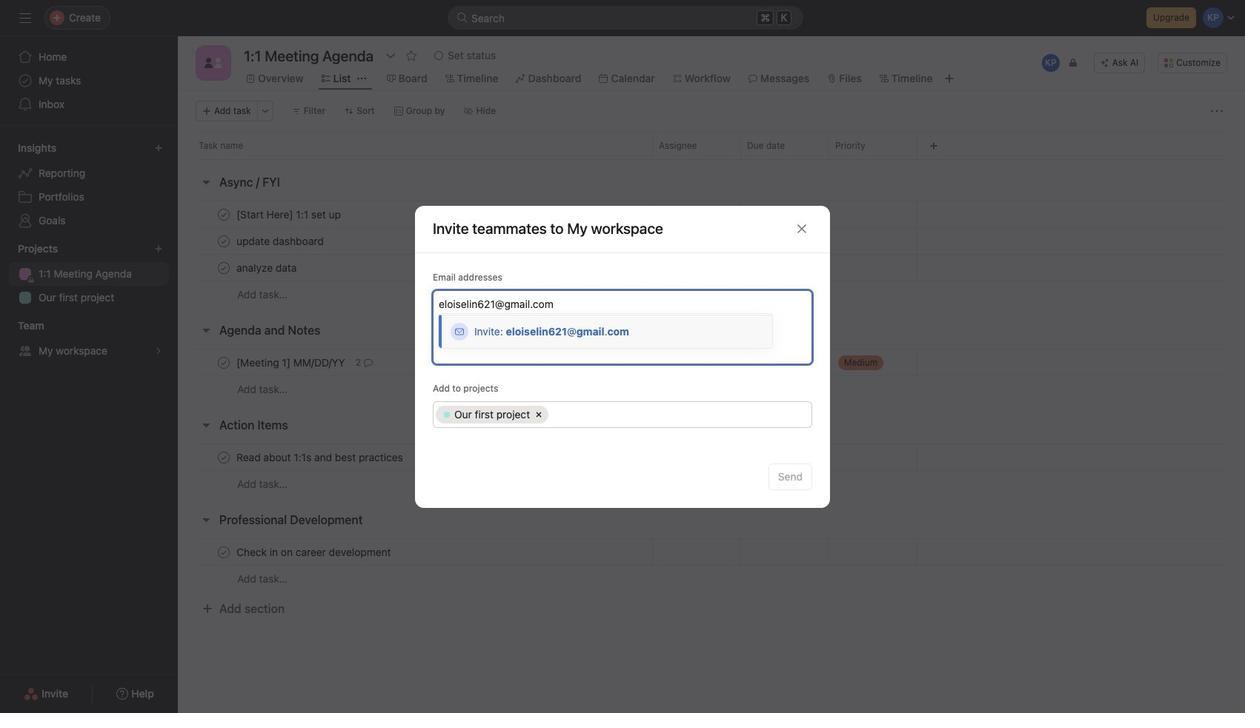 Task type: vqa. For each thing, say whether or not it's contained in the screenshot.
New project or portfolio icon
no



Task type: describe. For each thing, give the bounding box(es) containing it.
collapse task list for this group image for mark complete option inside the read about 1:1s and best practices cell
[[200, 420, 212, 432]]

[meeting 1] mm/dd/yy cell
[[178, 349, 652, 377]]

collapse task list for this group image for mark complete checkbox in check in on career development 'cell'
[[200, 515, 212, 526]]

check in on career development cell
[[178, 539, 652, 566]]

mark complete checkbox for analyze data cell
[[215, 259, 233, 277]]

hide sidebar image
[[19, 12, 31, 24]]

collapse task list for this group image for mark complete option in [start here] 1:1 set up cell
[[200, 176, 212, 188]]

mark complete checkbox for check in on career development 'cell'
[[215, 544, 233, 562]]

[start here] 1:1 set up cell
[[178, 201, 652, 228]]

task name text field for mark complete option within the [meeting 1] mm/dd/yy cell
[[234, 356, 350, 370]]

collapse task list for this group image for mark complete option within the [meeting 1] mm/dd/yy cell
[[200, 325, 212, 337]]

analyze data cell
[[178, 254, 652, 282]]

task name text field for mark complete option within the update dashboard cell
[[234, 234, 328, 249]]

close this dialog image
[[796, 223, 808, 235]]

mark complete image for read about 1:1s and best practices cell
[[215, 449, 233, 467]]

add to starred image
[[406, 50, 418, 62]]

update dashboard cell
[[178, 228, 652, 255]]

mark complete checkbox for the [meeting 1] mm/dd/yy cell
[[215, 354, 233, 372]]

header professional development tree grid
[[178, 539, 1246, 593]]

header async / fyi tree grid
[[178, 201, 1246, 308]]

mark complete image for analyze data cell
[[215, 259, 233, 277]]

teams element
[[0, 313, 178, 366]]

mark complete checkbox for read about 1:1s and best practices cell
[[215, 449, 233, 467]]



Task type: locate. For each thing, give the bounding box(es) containing it.
row
[[178, 132, 1246, 159], [196, 159, 1228, 160], [178, 201, 1246, 228], [178, 228, 1246, 255], [178, 254, 1246, 282], [178, 281, 1246, 308], [178, 349, 1246, 377], [178, 376, 1246, 403], [434, 402, 812, 427], [178, 444, 1246, 472], [178, 471, 1246, 498], [178, 539, 1246, 566], [178, 566, 1246, 593]]

4 mark complete checkbox from the top
[[215, 449, 233, 467]]

2 task name text field from the top
[[234, 545, 396, 560]]

mark complete checkbox inside read about 1:1s and best practices cell
[[215, 449, 233, 467]]

Mark complete checkbox
[[215, 206, 233, 224], [215, 232, 233, 250], [215, 354, 233, 372], [215, 449, 233, 467]]

people image
[[205, 54, 222, 72]]

mark complete image inside [start here] 1:1 set up cell
[[215, 206, 233, 224]]

4 mark complete image from the top
[[215, 449, 233, 467]]

mark complete checkbox inside check in on career development 'cell'
[[215, 544, 233, 562]]

1 task name text field from the top
[[234, 356, 350, 370]]

None text field
[[240, 42, 377, 69]]

global element
[[0, 36, 178, 125]]

task name text field inside [start here] 1:1 set up cell
[[234, 207, 346, 222]]

4 task name text field from the top
[[234, 450, 408, 465]]

1 mark complete checkbox from the top
[[215, 206, 233, 224]]

option
[[439, 315, 773, 348]]

mark complete checkbox inside analyze data cell
[[215, 259, 233, 277]]

mark complete image inside read about 1:1s and best practices cell
[[215, 449, 233, 467]]

Mark complete checkbox
[[215, 259, 233, 277], [215, 544, 233, 562]]

mark complete image inside check in on career development 'cell'
[[215, 544, 233, 562]]

1 mark complete checkbox from the top
[[215, 259, 233, 277]]

mark complete checkbox for update dashboard cell
[[215, 232, 233, 250]]

dialog
[[415, 206, 830, 508]]

task name text field inside check in on career development 'cell'
[[234, 545, 396, 560]]

header agenda and notes tree grid
[[178, 349, 1246, 403]]

4 collapse task list for this group image from the top
[[200, 515, 212, 526]]

2 collapse task list for this group image from the top
[[200, 325, 212, 337]]

1 mark complete image from the top
[[215, 206, 233, 224]]

5 mark complete image from the top
[[215, 544, 233, 562]]

task name text field for mark complete checkbox in analyze data cell
[[234, 261, 301, 275]]

mark complete image for [start here] 1:1 set up cell
[[215, 206, 233, 224]]

2 mark complete image from the top
[[215, 259, 233, 277]]

3 collapse task list for this group image from the top
[[200, 420, 212, 432]]

mark complete image
[[215, 232, 233, 250]]

mark complete image
[[215, 206, 233, 224], [215, 259, 233, 277], [215, 354, 233, 372], [215, 449, 233, 467], [215, 544, 233, 562]]

2 mark complete checkbox from the top
[[215, 544, 233, 562]]

Enter one or more email addresses text field
[[439, 295, 804, 313]]

2 mark complete checkbox from the top
[[215, 232, 233, 250]]

task name text field for mark complete option in [start here] 1:1 set up cell
[[234, 207, 346, 222]]

task name text field inside read about 1:1s and best practices cell
[[234, 450, 408, 465]]

prominent image
[[457, 12, 469, 24]]

mark complete checkbox for [start here] 1:1 set up cell
[[215, 206, 233, 224]]

insights element
[[0, 135, 178, 236]]

mark complete image for the [meeting 1] mm/dd/yy cell
[[215, 354, 233, 372]]

1 collapse task list for this group image from the top
[[200, 176, 212, 188]]

task name text field for mark complete checkbox in check in on career development 'cell'
[[234, 545, 396, 560]]

collapse task list for this group image
[[200, 176, 212, 188], [200, 325, 212, 337], [200, 420, 212, 432], [200, 515, 212, 526]]

task name text field inside the [meeting 1] mm/dd/yy cell
[[234, 356, 350, 370]]

1 vertical spatial mark complete checkbox
[[215, 544, 233, 562]]

0 vertical spatial task name text field
[[234, 356, 350, 370]]

mark complete checkbox inside the [meeting 1] mm/dd/yy cell
[[215, 354, 233, 372]]

1 task name text field from the top
[[234, 207, 346, 222]]

task name text field inside update dashboard cell
[[234, 234, 328, 249]]

mark complete image for check in on career development 'cell'
[[215, 544, 233, 562]]

cell
[[741, 254, 830, 282], [436, 406, 549, 424], [551, 406, 807, 424]]

2 comments image
[[364, 358, 373, 367]]

mark complete checkbox inside [start here] 1:1 set up cell
[[215, 206, 233, 224]]

3 mark complete checkbox from the top
[[215, 354, 233, 372]]

3 task name text field from the top
[[234, 261, 301, 275]]

task name text field inside analyze data cell
[[234, 261, 301, 275]]

projects element
[[0, 236, 178, 313]]

3 mark complete image from the top
[[215, 354, 233, 372]]

Task name text field
[[234, 356, 350, 370], [234, 545, 396, 560]]

header action items tree grid
[[178, 444, 1246, 498]]

mark complete image inside analyze data cell
[[215, 259, 233, 277]]

Task name text field
[[234, 207, 346, 222], [234, 234, 328, 249], [234, 261, 301, 275], [234, 450, 408, 465]]

read about 1:1s and best practices cell
[[178, 444, 652, 472]]

2 task name text field from the top
[[234, 234, 328, 249]]

0 vertical spatial mark complete checkbox
[[215, 259, 233, 277]]

1 vertical spatial task name text field
[[234, 545, 396, 560]]

mark complete checkbox inside update dashboard cell
[[215, 232, 233, 250]]

task name text field for mark complete option inside the read about 1:1s and best practices cell
[[234, 450, 408, 465]]



